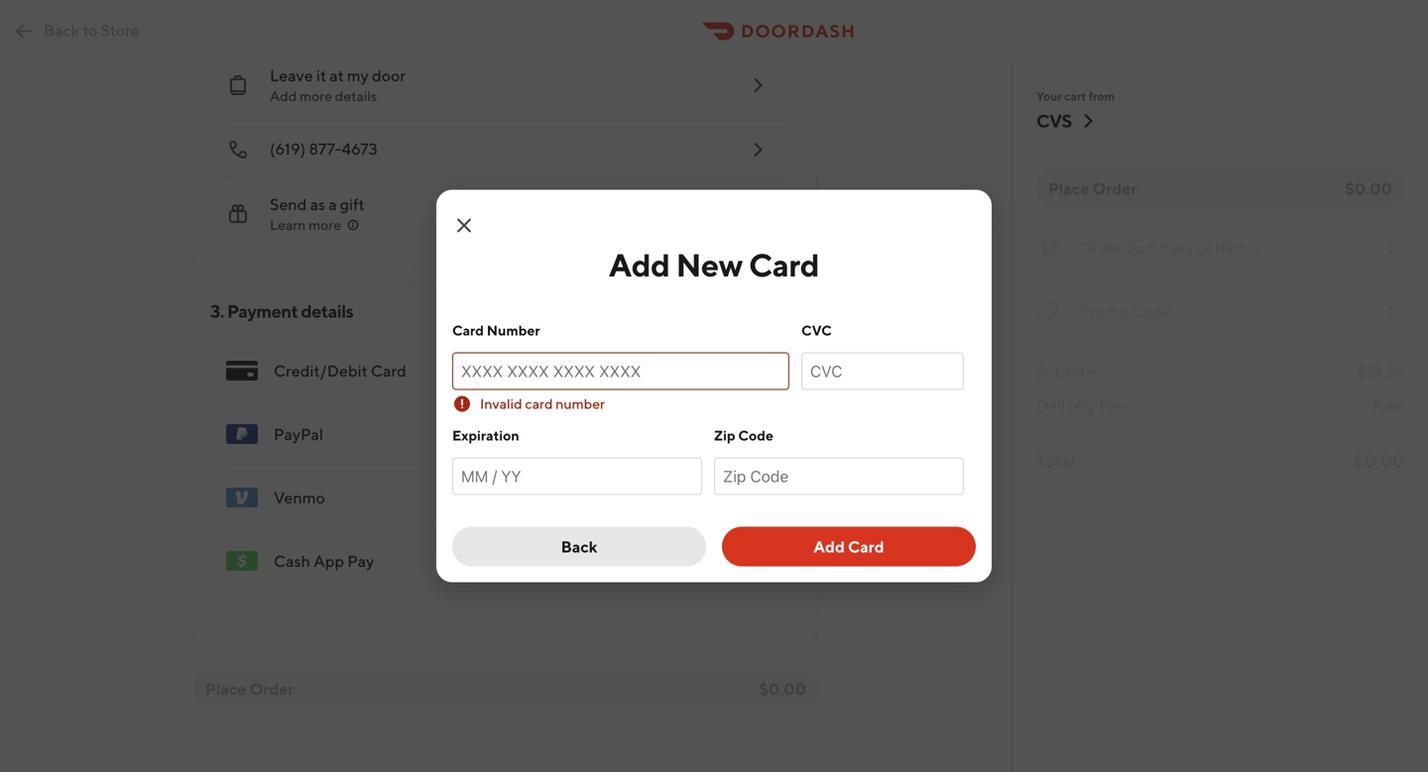 Task type: locate. For each thing, give the bounding box(es) containing it.
more
[[300, 88, 332, 104], [309, 217, 341, 233]]

0 vertical spatial order
[[1093, 179, 1137, 198]]

leave it at my door add more details
[[270, 66, 406, 104]]

2 add new payment method image from the top
[[762, 486, 786, 510]]

2 vertical spatial add new payment method image
[[762, 550, 786, 574]]

as
[[310, 195, 325, 214]]

zip code
[[714, 428, 774, 444]]

more inside leave it at my door add more details
[[300, 88, 332, 104]]

add new payment method image for app
[[762, 550, 786, 574]]

0 vertical spatial back
[[44, 21, 80, 40]]

0 vertical spatial $0.00
[[1346, 179, 1393, 198]]

cvc
[[802, 322, 832, 339]]

1 horizontal spatial $0.00
[[1346, 179, 1393, 198]]

learn more
[[270, 217, 341, 233]]

expiration
[[452, 428, 520, 444]]

add new payment method image left add card
[[762, 550, 786, 574]]

menu containing credit/debit card
[[210, 339, 802, 593]]

(619) 877-4673
[[270, 139, 378, 158]]

add new payment method image for card
[[762, 359, 786, 383]]

3. payment
[[210, 301, 298, 322]]

0 horizontal spatial place order
[[205, 680, 294, 699]]

2 vertical spatial add
[[814, 538, 845, 557]]

add new payment method image up add new payment method image
[[762, 359, 786, 383]]

1 horizontal spatial place order
[[1049, 179, 1137, 198]]

$0.00
[[1346, 179, 1393, 198], [759, 680, 807, 699]]

your
[[1037, 89, 1062, 103]]

0 vertical spatial place
[[1049, 179, 1090, 198]]

paypal
[[274, 425, 324, 444]]

pay
[[348, 552, 374, 571]]

0 horizontal spatial add
[[270, 88, 297, 104]]

more down the as
[[309, 217, 341, 233]]

details down my
[[335, 88, 377, 104]]

add inside "button"
[[814, 538, 845, 557]]

1 vertical spatial order
[[250, 680, 294, 699]]

2 horizontal spatial add
[[814, 538, 845, 557]]

show menu image
[[226, 355, 258, 387]]

details
[[335, 88, 377, 104], [301, 301, 354, 322]]

details up credit/debit
[[301, 301, 354, 322]]

0 horizontal spatial back
[[44, 21, 80, 40]]

learn
[[270, 217, 306, 233]]

at
[[330, 66, 344, 85]]

place
[[1049, 179, 1090, 198], [205, 680, 246, 699]]

number
[[487, 322, 540, 339]]

0 vertical spatial more
[[300, 88, 332, 104]]

add inside leave it at my door add more details
[[270, 88, 297, 104]]

order
[[1093, 179, 1137, 198], [250, 680, 294, 699]]

0 vertical spatial place order
[[1049, 179, 1137, 198]]

credit/debit card
[[274, 362, 407, 381]]

back for back
[[561, 538, 598, 557]]

card inside "button"
[[849, 538, 885, 557]]

more down it
[[300, 88, 332, 104]]

1 vertical spatial place
[[205, 680, 246, 699]]

3 add new payment method image from the top
[[762, 550, 786, 574]]

a
[[329, 195, 337, 214]]

place order
[[1049, 179, 1137, 198], [205, 680, 294, 699]]

add card
[[814, 538, 885, 557]]

0 horizontal spatial $0.00
[[759, 680, 807, 699]]

1 add new payment method image from the top
[[762, 359, 786, 383]]

1 vertical spatial more
[[309, 217, 341, 233]]

0 horizontal spatial place
[[205, 680, 246, 699]]

1 horizontal spatial add
[[609, 247, 670, 284]]

(619) 877-4673 button
[[210, 122, 786, 178]]

(619)
[[270, 139, 306, 158]]

venmo
[[274, 489, 325, 508]]

add
[[270, 88, 297, 104], [609, 247, 670, 284], [814, 538, 845, 557]]

add new payment method image
[[762, 359, 786, 383], [762, 486, 786, 510], [762, 550, 786, 574]]

back
[[44, 21, 80, 40], [561, 538, 598, 557]]

new
[[676, 247, 743, 284]]

add new payment method image down add new payment method image
[[762, 486, 786, 510]]

door
[[372, 66, 406, 85]]

card
[[749, 247, 820, 284], [452, 322, 484, 339], [371, 362, 407, 381], [849, 538, 885, 557]]

0 vertical spatial details
[[335, 88, 377, 104]]

0 vertical spatial add
[[270, 88, 297, 104]]

1 vertical spatial add new payment method image
[[762, 486, 786, 510]]

1 vertical spatial back
[[561, 538, 598, 557]]

1 vertical spatial add
[[609, 247, 670, 284]]

0 vertical spatial add new payment method image
[[762, 359, 786, 383]]

menu
[[210, 339, 802, 593]]

cash app pay
[[274, 552, 374, 571]]

1 horizontal spatial back
[[561, 538, 598, 557]]

back inside button
[[561, 538, 598, 557]]



Task type: vqa. For each thing, say whether or not it's contained in the screenshot.
bottom the Back
yes



Task type: describe. For each thing, give the bounding box(es) containing it.
send as a gift
[[270, 195, 365, 214]]

4673
[[342, 139, 378, 158]]

card
[[525, 396, 553, 412]]

add card button
[[722, 527, 976, 567]]

back for back to store
[[44, 21, 80, 40]]

learn more button
[[270, 215, 361, 235]]

1 horizontal spatial place
[[1049, 179, 1090, 198]]

3. payment details
[[210, 301, 354, 322]]

to
[[83, 21, 98, 40]]

card number
[[452, 322, 540, 339]]

more inside button
[[309, 217, 341, 233]]

send
[[270, 195, 307, 214]]

store
[[101, 21, 140, 40]]

your cart from
[[1037, 89, 1115, 103]]

close add new card image
[[452, 214, 476, 238]]

back to store
[[44, 21, 140, 40]]

number
[[556, 396, 605, 412]]

cvs link
[[1037, 109, 1100, 133]]

gift
[[340, 195, 365, 214]]

invalid card number
[[480, 396, 605, 412]]

my
[[347, 66, 369, 85]]

add new payment method image
[[762, 423, 786, 447]]

0 horizontal spatial order
[[250, 680, 294, 699]]

it
[[316, 66, 326, 85]]

credit/debit
[[274, 362, 368, 381]]

zip
[[714, 428, 736, 444]]

add for add card
[[814, 538, 845, 557]]

leave
[[270, 66, 313, 85]]

back button
[[452, 527, 706, 567]]

invalid
[[480, 396, 523, 412]]

add new card
[[609, 247, 820, 284]]

1 vertical spatial details
[[301, 301, 354, 322]]

1 horizontal spatial order
[[1093, 179, 1137, 198]]

1 vertical spatial $0.00
[[759, 680, 807, 699]]

details inside leave it at my door add more details
[[335, 88, 377, 104]]

back to store link
[[0, 11, 151, 51]]

cart
[[1065, 89, 1087, 103]]

from
[[1089, 89, 1115, 103]]

877-
[[309, 139, 342, 158]]

app
[[314, 552, 344, 571]]

code
[[739, 428, 774, 444]]

1 vertical spatial place order
[[205, 680, 294, 699]]

add for add new card
[[609, 247, 670, 284]]

error image
[[454, 396, 470, 412]]

cvs
[[1037, 110, 1072, 131]]

cash
[[274, 552, 311, 571]]



